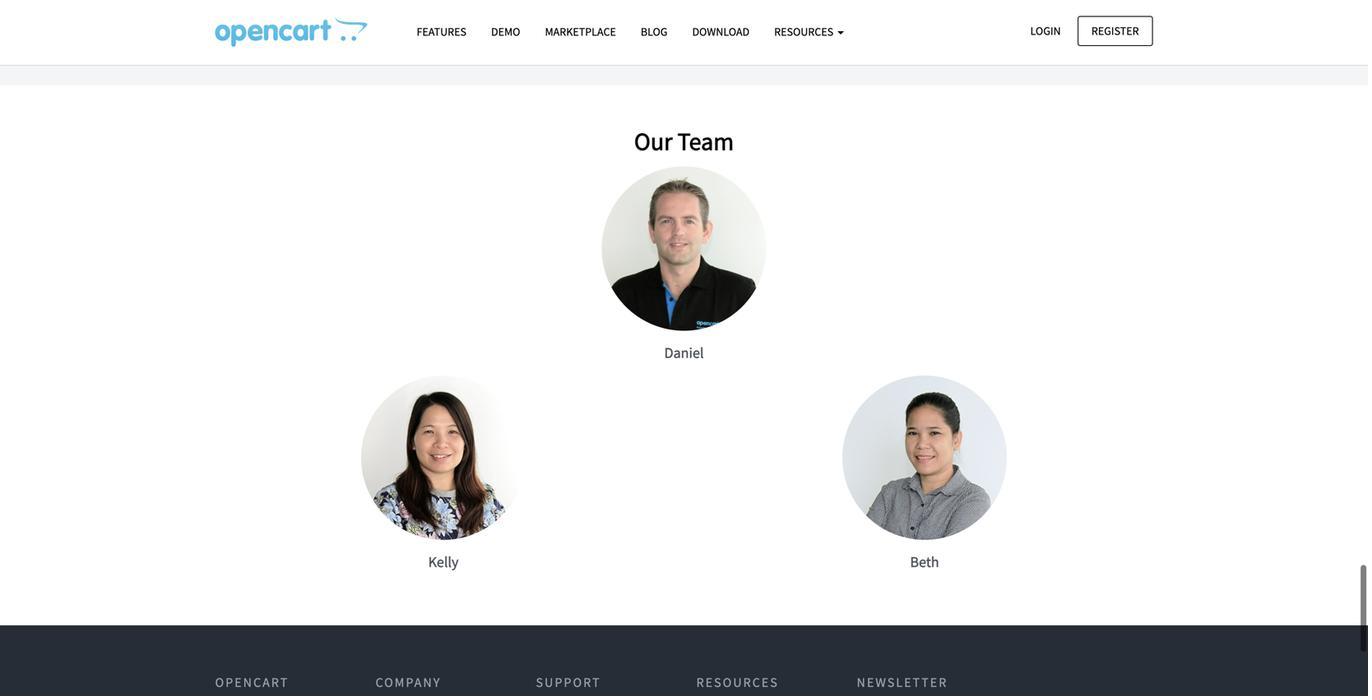 Task type: describe. For each thing, give the bounding box(es) containing it.
login
[[1030, 23, 1061, 38]]

download
[[692, 24, 750, 39]]

opencart
[[215, 675, 289, 691]]

blog link
[[628, 17, 680, 46]]

team
[[678, 126, 734, 157]]

login link
[[1016, 16, 1075, 46]]

marketplace
[[545, 24, 616, 39]]

marketplace link
[[533, 17, 628, 46]]

beth
[[910, 553, 939, 572]]

opencart - company image
[[215, 17, 367, 47]]

resources inside "link"
[[774, 24, 836, 39]]

support
[[536, 675, 601, 691]]

demo link
[[479, 17, 533, 46]]

newsletter
[[857, 675, 948, 691]]

features
[[417, 24, 466, 39]]

kelly kerr image
[[361, 376, 526, 541]]

beth ho image
[[842, 376, 1007, 541]]

register link
[[1078, 16, 1153, 46]]



Task type: vqa. For each thing, say whether or not it's contained in the screenshot.
download
yes



Task type: locate. For each thing, give the bounding box(es) containing it.
download link
[[680, 17, 762, 46]]

daniel kerr image
[[602, 166, 766, 331]]

daniel
[[664, 344, 704, 362]]

blog
[[641, 24, 668, 39]]

resources link
[[762, 17, 856, 46]]

kelly
[[428, 553, 459, 572]]

register
[[1092, 23, 1139, 38]]

1 vertical spatial resources
[[696, 675, 779, 691]]

features link
[[404, 17, 479, 46]]

company
[[376, 675, 441, 691]]

demo
[[491, 24, 520, 39]]

our
[[634, 126, 673, 157]]

resources
[[774, 24, 836, 39], [696, 675, 779, 691]]

our team
[[634, 126, 734, 157]]

0 vertical spatial resources
[[774, 24, 836, 39]]



